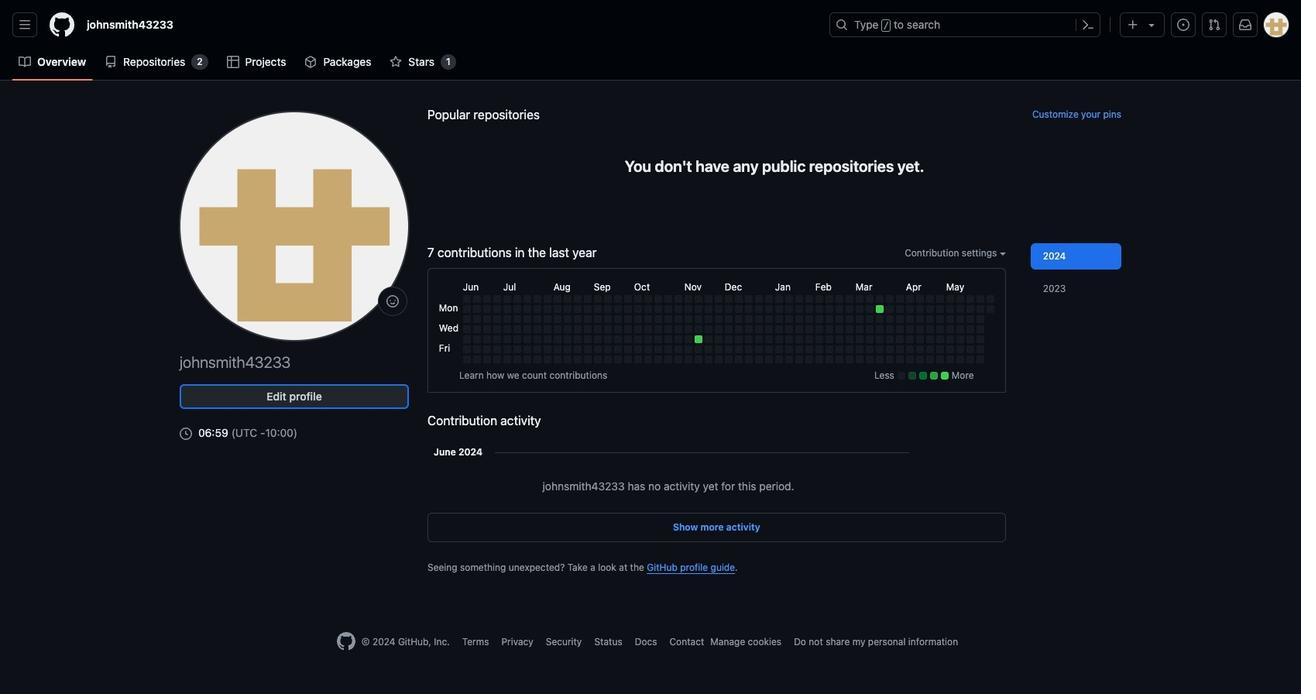 Task type: locate. For each thing, give the bounding box(es) containing it.
1 vertical spatial homepage image
[[337, 632, 356, 651]]

banner
[[0, 0, 1302, 81]]

repo image
[[105, 56, 117, 68]]

cell
[[463, 295, 471, 303], [473, 295, 481, 303], [483, 295, 491, 303], [494, 295, 501, 303], [504, 295, 511, 303], [514, 295, 521, 303], [524, 295, 531, 303], [534, 295, 542, 303], [544, 295, 552, 303], [554, 295, 562, 303], [564, 295, 572, 303], [574, 295, 582, 303], [584, 295, 592, 303], [594, 295, 602, 303], [604, 295, 612, 303], [614, 295, 622, 303], [624, 295, 632, 303], [635, 295, 642, 303], [645, 295, 652, 303], [655, 295, 662, 303], [665, 295, 673, 303], [675, 295, 683, 303], [685, 295, 693, 303], [695, 295, 703, 303], [705, 295, 713, 303], [715, 295, 723, 303], [725, 295, 733, 303], [735, 295, 743, 303], [745, 295, 753, 303], [755, 295, 763, 303], [766, 295, 773, 303], [776, 295, 783, 303], [786, 295, 793, 303], [796, 295, 804, 303], [806, 295, 814, 303], [816, 295, 824, 303], [826, 295, 834, 303], [836, 295, 844, 303], [846, 295, 854, 303], [856, 295, 864, 303], [866, 295, 874, 303], [876, 295, 884, 303], [886, 295, 894, 303], [896, 295, 904, 303], [907, 295, 914, 303], [917, 295, 924, 303], [927, 295, 934, 303], [937, 295, 945, 303], [947, 295, 955, 303], [957, 295, 965, 303], [967, 295, 975, 303], [977, 295, 985, 303], [987, 295, 995, 303], [463, 305, 471, 313], [473, 305, 481, 313], [483, 305, 491, 313], [494, 305, 501, 313], [504, 305, 511, 313], [514, 305, 521, 313], [524, 305, 531, 313], [534, 305, 542, 313], [544, 305, 552, 313], [554, 305, 562, 313], [564, 305, 572, 313], [574, 305, 582, 313], [584, 305, 592, 313], [594, 305, 602, 313], [604, 305, 612, 313], [614, 305, 622, 313], [624, 305, 632, 313], [635, 305, 642, 313], [645, 305, 652, 313], [655, 305, 662, 313], [665, 305, 673, 313], [675, 305, 683, 313], [685, 305, 693, 313], [695, 305, 703, 313], [705, 305, 713, 313], [715, 305, 723, 313], [725, 305, 733, 313], [735, 305, 743, 313], [745, 305, 753, 313], [755, 305, 763, 313], [766, 305, 773, 313], [776, 305, 783, 313], [786, 305, 793, 313], [796, 305, 804, 313], [806, 305, 814, 313], [816, 305, 824, 313], [826, 305, 834, 313], [836, 305, 844, 313], [846, 305, 854, 313], [856, 305, 864, 313], [866, 305, 874, 313], [876, 305, 884, 313], [886, 305, 894, 313], [896, 305, 904, 313], [907, 305, 914, 313], [917, 305, 924, 313], [927, 305, 934, 313], [937, 305, 945, 313], [947, 305, 955, 313], [957, 305, 965, 313], [967, 305, 975, 313], [977, 305, 985, 313], [987, 305, 995, 313], [463, 315, 471, 323], [473, 315, 481, 323], [483, 315, 491, 323], [494, 315, 501, 323], [504, 315, 511, 323], [514, 315, 521, 323], [524, 315, 531, 323], [534, 315, 542, 323], [544, 315, 552, 323], [554, 315, 562, 323], [564, 315, 572, 323], [574, 315, 582, 323], [584, 315, 592, 323], [594, 315, 602, 323], [604, 315, 612, 323], [614, 315, 622, 323], [624, 315, 632, 323], [635, 315, 642, 323], [645, 315, 652, 323], [655, 315, 662, 323], [665, 315, 673, 323], [675, 315, 683, 323], [685, 315, 693, 323], [695, 315, 703, 323], [705, 315, 713, 323], [715, 315, 723, 323], [725, 315, 733, 323], [735, 315, 743, 323], [745, 315, 753, 323], [755, 315, 763, 323], [766, 315, 773, 323], [776, 315, 783, 323], [786, 315, 793, 323], [796, 315, 804, 323], [806, 315, 814, 323], [816, 315, 824, 323], [826, 315, 834, 323], [836, 315, 844, 323], [846, 315, 854, 323], [856, 315, 864, 323], [866, 315, 874, 323], [876, 315, 884, 323], [886, 315, 894, 323], [896, 315, 904, 323], [907, 315, 914, 323], [917, 315, 924, 323], [927, 315, 934, 323], [937, 315, 945, 323], [947, 315, 955, 323], [957, 315, 965, 323], [967, 315, 975, 323], [977, 315, 985, 323], [463, 325, 471, 333], [473, 325, 481, 333], [483, 325, 491, 333], [494, 325, 501, 333], [504, 325, 511, 333], [514, 325, 521, 333], [524, 325, 531, 333], [534, 325, 542, 333], [544, 325, 552, 333], [554, 325, 562, 333], [564, 325, 572, 333], [574, 325, 582, 333], [584, 325, 592, 333], [594, 325, 602, 333], [604, 325, 612, 333], [614, 325, 622, 333], [624, 325, 632, 333], [635, 325, 642, 333], [645, 325, 652, 333], [655, 325, 662, 333], [665, 325, 673, 333], [675, 325, 683, 333], [685, 325, 693, 333], [695, 325, 703, 333], [705, 325, 713, 333], [715, 325, 723, 333], [725, 325, 733, 333], [735, 325, 743, 333], [745, 325, 753, 333], [755, 325, 763, 333], [766, 325, 773, 333], [776, 325, 783, 333], [786, 325, 793, 333], [796, 325, 804, 333], [806, 325, 814, 333], [816, 325, 824, 333], [826, 325, 834, 333], [836, 325, 844, 333], [846, 325, 854, 333], [856, 325, 864, 333], [866, 325, 874, 333], [876, 325, 884, 333], [886, 325, 894, 333], [896, 325, 904, 333], [907, 325, 914, 333], [917, 325, 924, 333], [927, 325, 934, 333], [937, 325, 945, 333], [947, 325, 955, 333], [957, 325, 965, 333], [967, 325, 975, 333], [977, 325, 985, 333], [463, 336, 471, 343], [473, 336, 481, 343], [483, 336, 491, 343], [494, 336, 501, 343], [504, 336, 511, 343], [514, 336, 521, 343], [524, 336, 531, 343], [534, 336, 542, 343], [544, 336, 552, 343], [554, 336, 562, 343], [564, 336, 572, 343], [574, 336, 582, 343], [584, 336, 592, 343], [594, 336, 602, 343], [604, 336, 612, 343], [614, 336, 622, 343], [624, 336, 632, 343], [635, 336, 642, 343], [645, 336, 652, 343], [655, 336, 662, 343], [665, 336, 673, 343], [675, 336, 683, 343], [685, 336, 693, 343], [695, 336, 703, 343], [705, 336, 713, 343], [715, 336, 723, 343], [725, 336, 733, 343], [735, 336, 743, 343], [745, 336, 753, 343], [755, 336, 763, 343], [766, 336, 773, 343], [776, 336, 783, 343], [786, 336, 793, 343], [796, 336, 804, 343], [806, 336, 814, 343], [816, 336, 824, 343], [826, 336, 834, 343], [836, 336, 844, 343], [846, 336, 854, 343], [856, 336, 864, 343], [866, 336, 874, 343], [876, 336, 884, 343], [886, 336, 894, 343], [896, 336, 904, 343], [907, 336, 914, 343], [917, 336, 924, 343], [927, 336, 934, 343], [937, 336, 945, 343], [947, 336, 955, 343], [957, 336, 965, 343], [967, 336, 975, 343], [977, 336, 985, 343], [463, 346, 471, 353], [473, 346, 481, 353], [483, 346, 491, 353], [494, 346, 501, 353], [504, 346, 511, 353], [524, 346, 531, 353], [534, 346, 542, 353], [544, 346, 552, 353], [554, 346, 562, 353], [564, 346, 572, 353], [574, 346, 582, 353], [584, 346, 592, 353], [604, 346, 612, 353], [614, 346, 622, 353], [624, 346, 632, 353], [635, 346, 642, 353], [645, 346, 652, 353], [655, 346, 662, 353], [665, 346, 673, 353], [685, 346, 693, 353], [695, 346, 703, 353], [705, 346, 713, 353], [715, 346, 723, 353], [725, 346, 733, 353], [735, 346, 743, 353], [745, 346, 753, 353], [766, 346, 773, 353], [776, 346, 783, 353], [786, 346, 793, 353], [796, 346, 804, 353], [806, 346, 814, 353], [816, 346, 824, 353], [826, 346, 834, 353], [846, 346, 854, 353], [856, 346, 864, 353], [866, 346, 874, 353], [876, 346, 884, 353], [886, 346, 894, 353], [896, 346, 904, 353], [907, 346, 914, 353], [927, 346, 934, 353], [937, 346, 945, 353], [947, 346, 955, 353], [957, 346, 965, 353], [967, 346, 975, 353], [977, 346, 985, 353], [463, 356, 471, 363], [473, 356, 481, 363], [483, 356, 491, 363], [494, 356, 501, 363], [504, 356, 511, 363], [514, 356, 521, 363], [524, 356, 531, 363], [534, 356, 542, 363], [544, 356, 552, 363], [554, 356, 562, 363], [564, 356, 572, 363], [574, 356, 582, 363], [584, 356, 592, 363], [594, 356, 602, 363], [604, 356, 612, 363], [614, 356, 622, 363], [624, 356, 632, 363], [635, 356, 642, 363], [645, 356, 652, 363], [655, 356, 662, 363], [665, 356, 673, 363], [675, 356, 683, 363], [685, 356, 693, 363], [695, 356, 703, 363], [705, 356, 713, 363], [715, 356, 723, 363], [725, 356, 733, 363], [735, 356, 743, 363], [745, 356, 753, 363], [755, 356, 763, 363], [766, 356, 773, 363], [776, 356, 783, 363], [786, 356, 793, 363], [796, 356, 804, 363], [806, 356, 814, 363], [816, 356, 824, 363], [826, 356, 834, 363], [836, 356, 844, 363], [846, 356, 854, 363], [856, 356, 864, 363], [866, 356, 874, 363], [876, 356, 884, 363], [886, 356, 894, 363], [896, 356, 904, 363], [907, 356, 914, 363], [917, 356, 924, 363], [927, 356, 934, 363], [937, 356, 945, 363], [947, 356, 955, 363], [957, 356, 965, 363], [967, 356, 975, 363], [977, 356, 985, 363]]

0 horizontal spatial homepage image
[[50, 12, 74, 37]]

1 horizontal spatial homepage image
[[337, 632, 356, 651]]

change your avatar image
[[180, 112, 409, 341]]

smiley image
[[387, 295, 399, 308]]

you have no unread notifications image
[[1240, 19, 1252, 31]]

homepage image
[[50, 12, 74, 37], [337, 632, 356, 651]]

grid
[[437, 278, 997, 366]]



Task type: describe. For each thing, give the bounding box(es) containing it.
issue opened image
[[1178, 19, 1190, 31]]

book image
[[19, 56, 31, 68]]

triangle down image
[[1146, 19, 1159, 31]]

git pull request image
[[1209, 19, 1221, 31]]

clock image
[[180, 428, 192, 440]]

0 vertical spatial homepage image
[[50, 12, 74, 37]]

table image
[[227, 56, 239, 68]]

package image
[[305, 56, 317, 68]]

command palette image
[[1083, 19, 1095, 31]]

star image
[[390, 56, 403, 68]]



Task type: vqa. For each thing, say whether or not it's contained in the screenshot.
THE REPO image
yes



